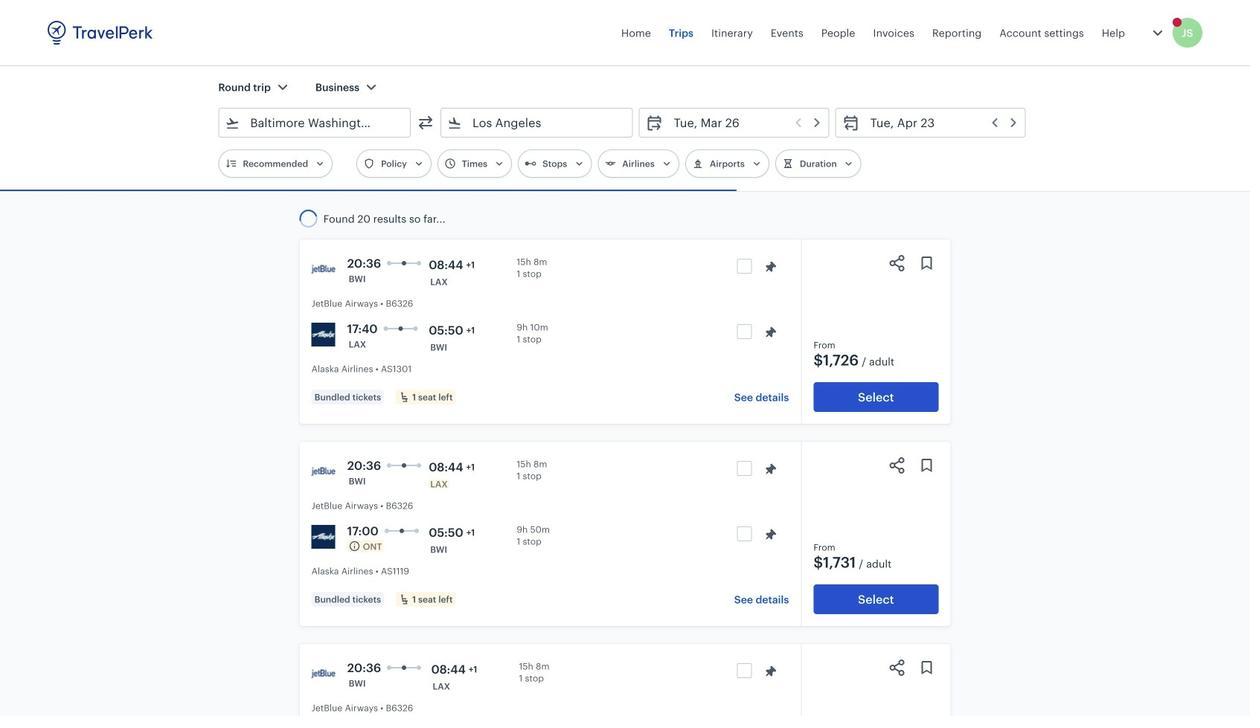Task type: describe. For each thing, give the bounding box(es) containing it.
To search field
[[462, 111, 613, 135]]

alaska airlines image
[[312, 323, 335, 347]]

Return field
[[860, 111, 1020, 135]]

alaska airlines image
[[312, 526, 335, 549]]

jetblue airways image
[[312, 663, 335, 686]]

jetblue airways image for alaska airlines icon
[[312, 460, 335, 484]]

Depart field
[[664, 111, 823, 135]]



Task type: vqa. For each thing, say whether or not it's contained in the screenshot.
Depart text field
no



Task type: locate. For each thing, give the bounding box(es) containing it.
jetblue airways image
[[312, 258, 335, 281], [312, 460, 335, 484]]

0 vertical spatial jetblue airways image
[[312, 258, 335, 281]]

jetblue airways image for alaska airlines image
[[312, 258, 335, 281]]

From search field
[[240, 111, 391, 135]]

jetblue airways image up alaska airlines icon
[[312, 460, 335, 484]]

1 jetblue airways image from the top
[[312, 258, 335, 281]]

1 vertical spatial jetblue airways image
[[312, 460, 335, 484]]

jetblue airways image up alaska airlines image
[[312, 258, 335, 281]]

2 jetblue airways image from the top
[[312, 460, 335, 484]]



